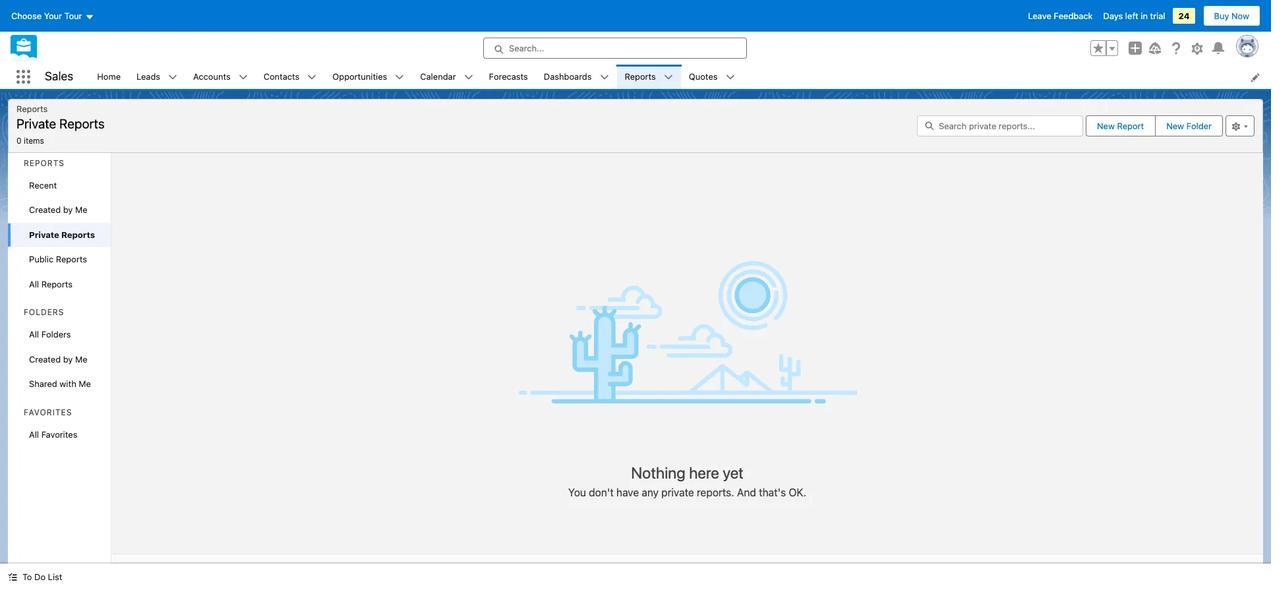 Task type: vqa. For each thing, say whether or not it's contained in the screenshot.
To Do List
yes



Task type: describe. For each thing, give the bounding box(es) containing it.
new for new report
[[1097, 120, 1115, 131]]

buy now
[[1214, 11, 1249, 21]]

nothing
[[631, 464, 686, 482]]

accounts
[[193, 71, 231, 82]]

leads link
[[129, 65, 168, 89]]

private reports
[[29, 229, 95, 240]]

reports private reports 0 items
[[16, 104, 105, 145]]

quotes
[[689, 71, 718, 82]]

leave feedback link
[[1028, 11, 1093, 21]]

reports down private reports
[[56, 254, 87, 264]]

search... button
[[483, 38, 747, 59]]

list
[[48, 572, 62, 582]]

reports down the "public reports" link at the left of page
[[41, 279, 73, 289]]

accounts list item
[[185, 65, 256, 89]]

2 vertical spatial me
[[79, 378, 91, 389]]

text default image for calendar
[[464, 73, 473, 82]]

public reports link
[[8, 247, 111, 272]]

home
[[97, 71, 121, 82]]

0 vertical spatial folders
[[24, 307, 64, 317]]

all reports link
[[8, 272, 111, 297]]

created for shared
[[29, 354, 61, 364]]

text default image inside to do list button
[[8, 572, 17, 582]]

opportunities link
[[325, 65, 395, 89]]

reports link
[[617, 65, 664, 89]]

0 vertical spatial favorites
[[24, 407, 72, 417]]

yet
[[723, 464, 744, 482]]

calendar list item
[[412, 65, 481, 89]]

any
[[642, 487, 659, 499]]

to do list button
[[0, 564, 70, 590]]

here
[[689, 464, 719, 482]]

nothing here yet you don't have any private reports. and that's ok.
[[568, 464, 806, 499]]

text default image for leads
[[168, 73, 177, 82]]

do
[[34, 572, 46, 582]]

public
[[29, 254, 54, 264]]

left
[[1125, 11, 1138, 21]]

accounts link
[[185, 65, 238, 89]]

have
[[616, 487, 639, 499]]

choose your tour
[[11, 11, 82, 21]]

buy now button
[[1203, 5, 1261, 26]]

recent
[[29, 180, 57, 190]]

days
[[1103, 11, 1123, 21]]

dashboards list item
[[536, 65, 617, 89]]

quotes link
[[681, 65, 726, 89]]

private inside private reports 'link'
[[29, 229, 59, 240]]

that's
[[759, 487, 786, 499]]

buy
[[1214, 11, 1229, 21]]

text default image for contacts
[[307, 73, 317, 82]]

contacts list item
[[256, 65, 325, 89]]

leads list item
[[129, 65, 185, 89]]

private reports link
[[8, 223, 111, 247]]

forecasts
[[489, 71, 528, 82]]

reports down 'sales'
[[59, 116, 105, 131]]

quotes list item
[[681, 65, 743, 89]]

dashboards link
[[536, 65, 600, 89]]

contacts
[[264, 71, 300, 82]]

now
[[1232, 11, 1249, 21]]

choose your tour button
[[11, 5, 95, 26]]

with
[[60, 378, 76, 389]]

tour
[[64, 11, 82, 21]]

recent link
[[8, 173, 111, 198]]

all favorites
[[29, 429, 77, 439]]



Task type: locate. For each thing, give the bounding box(es) containing it.
list containing home
[[89, 65, 1271, 89]]

3 all from the top
[[29, 429, 39, 439]]

created for private
[[29, 204, 61, 215]]

1 all from the top
[[29, 279, 39, 289]]

reports up the "public reports" link at the left of page
[[61, 229, 95, 240]]

private up items
[[16, 116, 56, 131]]

3 text default image from the left
[[395, 73, 404, 82]]

me right with
[[79, 378, 91, 389]]

0 vertical spatial me
[[75, 204, 87, 215]]

folders up all folders
[[24, 307, 64, 317]]

me for reports
[[75, 204, 87, 215]]

created by me link up private reports
[[8, 198, 111, 223]]

text default image down search... button in the top of the page
[[600, 73, 609, 82]]

leave
[[1028, 11, 1052, 21]]

Search private reports... text field
[[917, 115, 1083, 136]]

new left folder
[[1167, 120, 1184, 131]]

by up private reports
[[63, 204, 73, 215]]

ok.
[[789, 487, 806, 499]]

new report button
[[1087, 116, 1155, 136]]

new folder button
[[1155, 115, 1223, 136]]

private up public
[[29, 229, 59, 240]]

reports inside list item
[[625, 71, 656, 82]]

days left in trial
[[1103, 11, 1165, 21]]

1 vertical spatial me
[[75, 354, 87, 364]]

2 new from the left
[[1167, 120, 1184, 131]]

new left report
[[1097, 120, 1115, 131]]

opportunities list item
[[325, 65, 412, 89]]

items
[[24, 135, 44, 145]]

text default image left quotes link
[[664, 73, 673, 82]]

1 vertical spatial favorites
[[41, 429, 77, 439]]

by up with
[[63, 354, 73, 364]]

0 horizontal spatial new
[[1097, 120, 1115, 131]]

1 new from the left
[[1097, 120, 1115, 131]]

1 horizontal spatial new
[[1167, 120, 1184, 131]]

text default image
[[168, 73, 177, 82], [600, 73, 609, 82], [8, 572, 17, 582]]

all
[[29, 279, 39, 289], [29, 329, 39, 340], [29, 429, 39, 439]]

text default image inside opportunities list item
[[395, 73, 404, 82]]

new inside new folder button
[[1167, 120, 1184, 131]]

opportunities
[[333, 71, 387, 82]]

by
[[63, 204, 73, 215], [63, 354, 73, 364]]

text default image for dashboards
[[600, 73, 609, 82]]

all down the shared
[[29, 429, 39, 439]]

created by me for shared
[[29, 354, 87, 364]]

all for all favorites
[[29, 429, 39, 439]]

2 vertical spatial all
[[29, 429, 39, 439]]

created by me link for reports
[[8, 198, 111, 223]]

choose
[[11, 11, 42, 21]]

search...
[[509, 43, 544, 53]]

shared with me link
[[8, 372, 111, 397]]

new for new folder
[[1167, 120, 1184, 131]]

2 all from the top
[[29, 329, 39, 340]]

calendar link
[[412, 65, 464, 89]]

text default image for opportunities
[[395, 73, 404, 82]]

public reports
[[29, 254, 87, 264]]

sales
[[45, 69, 73, 83]]

favorites down shared with me link
[[41, 429, 77, 439]]

1 text default image from the left
[[238, 73, 248, 82]]

all up the shared
[[29, 329, 39, 340]]

1 vertical spatial all
[[29, 329, 39, 340]]

all folders link
[[8, 322, 111, 347]]

private
[[16, 116, 56, 131], [29, 229, 59, 240]]

reports up items
[[16, 104, 48, 114]]

report
[[1117, 120, 1144, 131]]

to
[[22, 572, 32, 582]]

text default image right quotes
[[726, 73, 735, 82]]

reports inside 'link'
[[61, 229, 95, 240]]

to do list
[[22, 572, 62, 582]]

leave feedback
[[1028, 11, 1093, 21]]

trial
[[1150, 11, 1165, 21]]

text default image right "accounts"
[[238, 73, 248, 82]]

by for with
[[63, 354, 73, 364]]

1 vertical spatial by
[[63, 354, 73, 364]]

favorites
[[24, 407, 72, 417], [41, 429, 77, 439]]

created up the shared
[[29, 354, 61, 364]]

by for reports
[[63, 204, 73, 215]]

created by me
[[29, 204, 87, 215], [29, 354, 87, 364]]

2 horizontal spatial text default image
[[600, 73, 609, 82]]

created down the recent in the left top of the page
[[29, 204, 61, 215]]

text default image for accounts
[[238, 73, 248, 82]]

0 horizontal spatial text default image
[[8, 572, 17, 582]]

new inside the 'new report' button
[[1097, 120, 1115, 131]]

1 created from the top
[[29, 204, 61, 215]]

0 vertical spatial all
[[29, 279, 39, 289]]

contacts link
[[256, 65, 307, 89]]

folders
[[24, 307, 64, 317], [41, 329, 71, 340]]

1 vertical spatial created by me
[[29, 354, 87, 364]]

2 text default image from the left
[[307, 73, 317, 82]]

dashboards
[[544, 71, 592, 82]]

created by me down 'recent' link
[[29, 204, 87, 215]]

1 vertical spatial created
[[29, 354, 61, 364]]

private inside 'reports private reports 0 items'
[[16, 116, 56, 131]]

text default image for quotes
[[726, 73, 735, 82]]

text default image right contacts
[[307, 73, 317, 82]]

text default image inside accounts list item
[[238, 73, 248, 82]]

folder
[[1187, 120, 1212, 131]]

1 by from the top
[[63, 204, 73, 215]]

0 vertical spatial created by me
[[29, 204, 87, 215]]

0 vertical spatial private
[[16, 116, 56, 131]]

leads
[[137, 71, 160, 82]]

feedback
[[1054, 11, 1093, 21]]

24
[[1179, 11, 1190, 21]]

home link
[[89, 65, 129, 89]]

text default image inside reports list item
[[664, 73, 673, 82]]

all for all folders
[[29, 329, 39, 340]]

created by me down all folders link
[[29, 354, 87, 364]]

shared
[[29, 378, 57, 389]]

text default image inside dashboards list item
[[600, 73, 609, 82]]

created
[[29, 204, 61, 215], [29, 354, 61, 364]]

0 vertical spatial created
[[29, 204, 61, 215]]

text default image inside quotes list item
[[726, 73, 735, 82]]

new
[[1097, 120, 1115, 131], [1167, 120, 1184, 131]]

all folders
[[29, 329, 71, 340]]

text default image right leads
[[168, 73, 177, 82]]

1 vertical spatial created by me link
[[8, 347, 111, 372]]

all reports
[[29, 279, 73, 289]]

reports
[[625, 71, 656, 82], [16, 104, 48, 114], [59, 116, 105, 131], [24, 158, 65, 168], [61, 229, 95, 240], [56, 254, 87, 264], [41, 279, 73, 289]]

your
[[44, 11, 62, 21]]

2 created by me link from the top
[[8, 347, 111, 372]]

private
[[661, 487, 694, 499]]

0 vertical spatial created by me link
[[8, 198, 111, 223]]

all for all reports
[[29, 279, 39, 289]]

created by me link for with
[[8, 347, 111, 372]]

me for with
[[75, 354, 87, 364]]

calendar
[[420, 71, 456, 82]]

list
[[89, 65, 1271, 89]]

created by me for private
[[29, 204, 87, 215]]

reports up the recent in the left top of the page
[[24, 158, 65, 168]]

group
[[1091, 40, 1118, 56]]

1 vertical spatial private
[[29, 229, 59, 240]]

you
[[568, 487, 586, 499]]

0
[[16, 135, 21, 145]]

2 created from the top
[[29, 354, 61, 364]]

2 by from the top
[[63, 354, 73, 364]]

new report
[[1097, 120, 1144, 131]]

me up private reports
[[75, 204, 87, 215]]

text default image left calendar link
[[395, 73, 404, 82]]

1 horizontal spatial text default image
[[168, 73, 177, 82]]

text default image left to
[[8, 572, 17, 582]]

text default image inside 'calendar' list item
[[464, 73, 473, 82]]

me up with
[[75, 354, 87, 364]]

1 created by me link from the top
[[8, 198, 111, 223]]

4 text default image from the left
[[464, 73, 473, 82]]

me
[[75, 204, 87, 215], [75, 354, 87, 364], [79, 378, 91, 389]]

favorites up all favorites on the left of page
[[24, 407, 72, 417]]

new folder
[[1167, 120, 1212, 131]]

shared with me
[[29, 378, 91, 389]]

6 text default image from the left
[[726, 73, 735, 82]]

created by me link up shared with me
[[8, 347, 111, 372]]

reports.
[[697, 487, 734, 499]]

2 created by me from the top
[[29, 354, 87, 364]]

folders up shared with me
[[41, 329, 71, 340]]

all favorites link
[[8, 422, 111, 447]]

text default image
[[238, 73, 248, 82], [307, 73, 317, 82], [395, 73, 404, 82], [464, 73, 473, 82], [664, 73, 673, 82], [726, 73, 735, 82]]

forecasts link
[[481, 65, 536, 89]]

all down public
[[29, 279, 39, 289]]

reports down search... button in the top of the page
[[625, 71, 656, 82]]

and
[[737, 487, 756, 499]]

created by me link
[[8, 198, 111, 223], [8, 347, 111, 372]]

0 vertical spatial by
[[63, 204, 73, 215]]

in
[[1141, 11, 1148, 21]]

text default image for reports
[[664, 73, 673, 82]]

1 vertical spatial folders
[[41, 329, 71, 340]]

5 text default image from the left
[[664, 73, 673, 82]]

text default image right calendar
[[464, 73, 473, 82]]

don't
[[589, 487, 614, 499]]

text default image inside contacts list item
[[307, 73, 317, 82]]

reports list item
[[617, 65, 681, 89]]

text default image inside leads list item
[[168, 73, 177, 82]]

1 created by me from the top
[[29, 204, 87, 215]]



